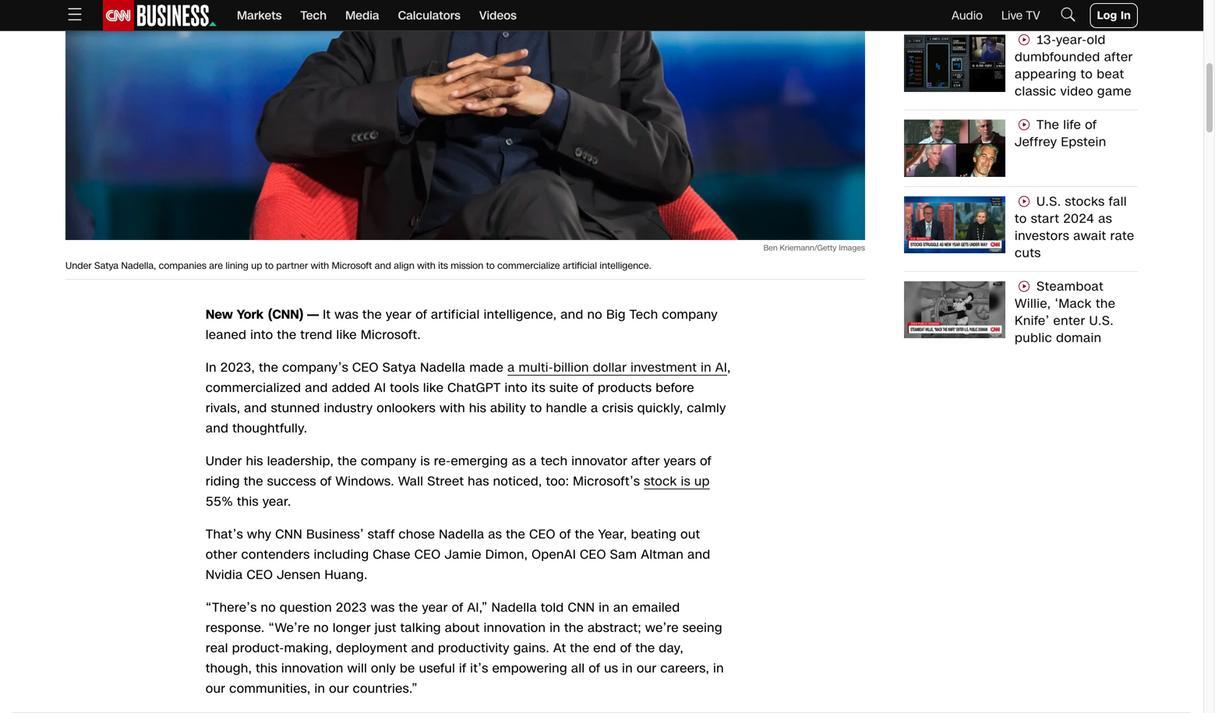 Task type: vqa. For each thing, say whether or not it's contained in the screenshot.
middle "no"
yes



Task type: describe. For each thing, give the bounding box(es) containing it.
his inside ', commercialized and added ai tools like chatgpt into its suite of products before rivals, and stunned industry onlookers with his ability to handle a crisis quickly, calmly and thoughtfully.'
[[469, 400, 487, 417]]

year-
[[1057, 31, 1087, 49]]

the up windows.
[[338, 453, 357, 470]]

is inside under his leadership, the company is re-emerging as a tech innovator after years of riding the success of windows. wall street has noticed, too: microsoft's
[[421, 453, 430, 470]]

nadella inside "there's no question 2023 was the year of ai," nadella told cnn in an emailed response. "we're no longer just talking about innovation in the abstract; we're seeing real product-making, deployment and productivity gains. at the end of the day, though, this innovation will only be useful if it's empowering all of us in our careers, in our communities, in our countries."
[[492, 599, 537, 617]]

1 horizontal spatial innovation
[[484, 620, 546, 637]]

company's
[[282, 359, 349, 377]]

exp stocks markets hooper intv 010303pseg1 cnni business_00002401.png image
[[905, 196, 1006, 253]]

13-year-old dumbfounded after appearing to beat classic video game link
[[1006, 31, 1139, 100]]

1 horizontal spatial videos
[[982, 9, 1018, 23]]

0 horizontal spatial videos
[[480, 7, 517, 24]]

classic
[[1015, 83, 1057, 100]]

of right the years
[[700, 453, 712, 470]]

emerging
[[451, 453, 508, 470]]

0 horizontal spatial tech
[[301, 7, 327, 24]]

media
[[346, 7, 379, 24]]

in left an at the bottom of the page
[[599, 599, 610, 617]]

this inside stock is up 55% this year.
[[237, 493, 259, 511]]

in left ,
[[701, 359, 712, 377]]

1 horizontal spatial our
[[329, 680, 349, 698]]

nadella,
[[121, 259, 156, 273]]

ceo up the openai
[[530, 526, 556, 544]]

company inside it was the year of artificial intelligence, and no big tech company leaned into the trend like microsoft.
[[662, 306, 718, 324]]

u.s. stocks fall to start 2024 as investors await rate cuts
[[1015, 193, 1135, 262]]

knife'
[[1015, 312, 1050, 330]]

investors
[[1015, 227, 1070, 245]]

sig video image
[[1015, 118, 1034, 134]]

quickly,
[[638, 400, 684, 417]]

1 vertical spatial satya
[[383, 359, 417, 377]]

nvidia
[[206, 567, 243, 584]]

to inside 13-year-old dumbfounded after appearing to beat classic video game
[[1081, 66, 1093, 83]]

riding
[[206, 473, 240, 491]]

the left day,
[[636, 640, 655, 657]]

altman
[[641, 546, 684, 564]]

commercialize
[[498, 259, 560, 273]]

exp mickey mouse copyright public domain  010303pseg2 cnni business_00004001.png image
[[905, 281, 1006, 338]]

cuts
[[1015, 244, 1042, 262]]

dollar
[[593, 359, 627, 377]]

beat
[[1097, 66, 1125, 83]]

after inside 13-year-old dumbfounded after appearing to beat classic video game
[[1105, 48, 1134, 66]]

and inside "there's no question 2023 was the year of ai," nadella told cnn in an emailed response. "we're no longer just talking about innovation in the abstract; we're seeing real product-making, deployment and productivity gains. at the end of the day, though, this innovation will only be useful if it's empowering all of us in our careers, in our communities, in our countries."
[[411, 640, 434, 657]]

live tv
[[1002, 7, 1041, 24]]

cnn left —
[[272, 306, 299, 324]]

jeffrey
[[1015, 133, 1058, 151]]

0 horizontal spatial no
[[261, 599, 276, 617]]

and left align on the top
[[375, 259, 391, 273]]

nadella for satya
[[420, 359, 466, 377]]

cnn left business
[[905, 9, 926, 23]]

and down rivals,
[[206, 420, 229, 438]]

made
[[470, 359, 504, 377]]

business'
[[306, 526, 364, 544]]

real
[[206, 640, 228, 657]]

industry
[[324, 400, 373, 417]]

it
[[323, 306, 331, 324]]

lining
[[226, 259, 249, 273]]

01 willis gibson tetris grab image
[[905, 35, 1006, 92]]

leadership,
[[267, 453, 334, 470]]

nadella for chose
[[439, 526, 485, 544]]

await
[[1074, 227, 1107, 245]]

ai inside ', commercialized and added ai tools like chatgpt into its suite of products before rivals, and stunned industry onlookers with his ability to handle a crisis quickly, calmly and thoughtfully.'
[[374, 379, 386, 397]]

we're
[[646, 620, 679, 637]]

to left partner
[[265, 259, 274, 273]]

year inside "there's no question 2023 was the year of ai," nadella told cnn in an emailed response. "we're no longer just talking about innovation in the abstract; we're seeing real product-making, deployment and productivity gains. at the end of the day, though, this innovation will only be useful if it's empowering all of us in our careers, in our communities, in our countries."
[[422, 599, 448, 617]]

kriemann/getty
[[780, 243, 837, 253]]

tv
[[1027, 7, 1041, 24]]

1 horizontal spatial with
[[417, 259, 436, 273]]

after inside under his leadership, the company is re-emerging as a tech innovator after years of riding the success of windows. wall street has noticed, too: microsoft's
[[632, 453, 660, 470]]

"there's no question 2023 was the year of ai," nadella told cnn in an emailed response. "we're no longer just talking about innovation in the abstract; we're seeing real product-making, deployment and productivity gains. at the end of the day, though, this innovation will only be useful if it's empowering all of us in our careers, in our communities, in our countries."
[[206, 599, 724, 698]]

wall
[[398, 473, 424, 491]]

2 vertical spatial no
[[314, 620, 329, 637]]

an
[[614, 599, 629, 617]]

life
[[1064, 116, 1082, 134]]

as inside that's why cnn business' staff chose nadella as the ceo of the year, beating out other contenders including chase ceo jamie dimon, openai ceo sam altman and nvidia ceo jensen huang.
[[488, 526, 502, 544]]

berlin, germany - october 17:  satya nadella at the axel springer award at axel springer neubau on october 17, 2023 in berlin, germany. (photo by ben kriemann/getty images) image
[[66, 0, 866, 240]]

game
[[1098, 83, 1132, 100]]

stocks
[[1066, 193, 1106, 210]]

thoughtfully.
[[233, 420, 308, 438]]

u.s. inside u.s. stocks fall to start 2024 as investors await rate cuts
[[1037, 193, 1062, 210]]

in right us
[[622, 660, 633, 678]]

stunned
[[271, 400, 320, 417]]

in down making, at the left bottom of the page
[[315, 680, 325, 698]]

it's
[[470, 660, 489, 678]]

0 horizontal spatial a
[[508, 359, 515, 377]]

in right careers,
[[714, 660, 724, 678]]

intelligence.
[[600, 259, 652, 273]]

of inside ', commercialized and added ai tools like chatgpt into its suite of products before rivals, and stunned industry onlookers with his ability to handle a crisis quickly, calmly and thoughtfully.'
[[583, 379, 594, 397]]

start
[[1032, 210, 1060, 228]]

like inside it was the year of artificial intelligence, and no big tech company leaned into the trend like microsoft.
[[337, 326, 357, 344]]

leaned
[[206, 326, 247, 344]]

ben
[[764, 243, 778, 253]]

under for under his leadership, the company is re-emerging as a tech innovator after years of riding the success of windows. wall street has noticed, too: microsoft's
[[206, 453, 242, 470]]

calculators link
[[398, 0, 461, 31]]

cnn inside that's why cnn business' staff chose nadella as the ceo of the year, beating out other contenders including chase ceo jamie dimon, openai ceo sam altman and nvidia ceo jensen huang.
[[275, 526, 303, 544]]

stock is up link
[[644, 473, 710, 491]]

seeing
[[683, 620, 723, 637]]

day,
[[659, 640, 684, 657]]

images
[[839, 243, 866, 253]]

product-
[[232, 640, 284, 657]]

year inside it was the year of artificial intelligence, and no big tech company leaned into the trend like microsoft.
[[386, 306, 412, 324]]

in 2023, the company's ceo satya nadella made a multi-billion dollar investment in ai
[[206, 359, 728, 377]]

2 horizontal spatial our
[[637, 660, 657, 678]]

u.s. stocks fall to start 2024 as investors await rate cuts link
[[1006, 193, 1139, 262]]

search icon image
[[1060, 5, 1078, 24]]

el ascenso y la caida de jeffrey epstein abusos sexuales pkg digital original _00043428.jpg image
[[905, 120, 1006, 177]]

that's why cnn business' staff chose nadella as the ceo of the year, beating out other contenders including chase ceo jamie dimon, openai ceo sam altman and nvidia ceo jensen huang.
[[206, 526, 711, 584]]

in down the told
[[550, 620, 561, 637]]

noticed,
[[493, 473, 542, 491]]

steamboat
[[1037, 278, 1104, 295]]

of inside the life of jeffrey epstein
[[1086, 116, 1097, 134]]

old
[[1087, 31, 1106, 49]]

careers,
[[661, 660, 710, 678]]

will
[[347, 660, 367, 678]]

audio
[[952, 7, 983, 24]]

willie,
[[1015, 295, 1052, 313]]

log
[[1098, 8, 1118, 23]]

microsoft's
[[573, 473, 640, 491]]

and inside that's why cnn business' staff chose nadella as the ceo of the year, beating out other contenders including chase ceo jamie dimon, openai ceo sam altman and nvidia ceo jensen huang.
[[688, 546, 711, 564]]

companies
[[159, 259, 207, 273]]

of inside it was the year of artificial intelligence, and no big tech company leaned into the trend like microsoft.
[[416, 306, 427, 324]]

told
[[541, 599, 564, 617]]

0 vertical spatial artificial
[[563, 259, 597, 273]]

audio link
[[952, 7, 983, 24]]

us
[[604, 660, 619, 678]]

ceo down contenders
[[247, 567, 273, 584]]

public
[[1015, 329, 1053, 347]]

ben kriemann/getty images
[[764, 243, 866, 253]]

was inside it was the year of artificial intelligence, and no big tech company leaned into the trend like microsoft.
[[335, 306, 359, 324]]

ceo down "chose"
[[415, 546, 441, 564]]

deployment
[[336, 640, 408, 657]]

onlookers
[[377, 400, 436, 417]]

"we're
[[269, 620, 310, 637]]

years
[[664, 453, 697, 470]]

align
[[394, 259, 415, 273]]

2023
[[336, 599, 367, 617]]

a multi-billion dollar investment in ai link
[[508, 359, 728, 377]]

tech inside it was the year of artificial intelligence, and no big tech company leaned into the trend like microsoft.
[[630, 306, 659, 324]]

productivity
[[438, 640, 510, 657]]



Task type: locate. For each thing, give the bounding box(es) containing it.
chatgpt
[[448, 379, 501, 397]]

2 vertical spatial as
[[488, 526, 502, 544]]

"there's
[[206, 599, 257, 617]]

though,
[[206, 660, 252, 678]]

open menu icon image
[[66, 5, 84, 24]]

0 vertical spatial is
[[421, 453, 430, 470]]

1 vertical spatial its
[[532, 379, 546, 397]]

1 horizontal spatial his
[[469, 400, 487, 417]]

1 horizontal spatial ai
[[716, 359, 728, 377]]

sig video image for 13-year-old dumbfounded after appearing to beat classic video game
[[1015, 33, 1034, 49]]

into inside it was the year of artificial intelligence, and no big tech company leaned into the trend like microsoft.
[[250, 326, 273, 344]]

0 vertical spatial tech
[[301, 7, 327, 24]]

a inside ', commercialized and added ai tools like chatgpt into its suite of products before rivals, and stunned industry onlookers with his ability to handle a crisis quickly, calmly and thoughtfully.'
[[591, 400, 599, 417]]

trend
[[301, 326, 333, 344]]

0 horizontal spatial into
[[250, 326, 273, 344]]

2 vertical spatial sig video image
[[1015, 280, 1034, 295]]

nadella right the ai,"
[[492, 599, 537, 617]]

company up investment
[[662, 306, 718, 324]]

cnn —
[[272, 306, 323, 324]]

with down chatgpt
[[440, 400, 466, 417]]

, commercialized and added ai tools like chatgpt into its suite of products before rivals, and stunned industry onlookers with his ability to handle a crisis quickly, calmly and thoughtfully.
[[206, 359, 731, 438]]

1 vertical spatial innovation
[[281, 660, 344, 678]]

the left year,
[[575, 526, 595, 544]]

out
[[681, 526, 701, 544]]

0 vertical spatial was
[[335, 306, 359, 324]]

and down company's
[[305, 379, 328, 397]]

0 horizontal spatial company
[[361, 453, 417, 470]]

the up microsoft.
[[363, 306, 382, 324]]

1 vertical spatial nadella
[[439, 526, 485, 544]]

1 horizontal spatial its
[[532, 379, 546, 397]]

2 horizontal spatial no
[[588, 306, 603, 324]]

to inside ', commercialized and added ai tools like chatgpt into its suite of products before rivals, and stunned industry onlookers with his ability to handle a crisis quickly, calmly and thoughtfully.'
[[530, 400, 542, 417]]

0 vertical spatial innovation
[[484, 620, 546, 637]]

dumbfounded
[[1015, 48, 1101, 66]]

1 horizontal spatial u.s.
[[1090, 312, 1114, 330]]

its down multi-
[[532, 379, 546, 397]]

the life of jeffrey epstein
[[1015, 116, 1107, 151]]

sig video image up the investors
[[1015, 195, 1034, 210]]

sig video image inside 13-year-old dumbfounded after appearing to beat classic video game link
[[1015, 33, 1034, 49]]

1 horizontal spatial up
[[695, 473, 710, 491]]

as right 2024
[[1099, 210, 1113, 228]]

3 sig video image from the top
[[1015, 280, 1034, 295]]

1 horizontal spatial satya
[[383, 359, 417, 377]]

new
[[206, 306, 233, 324]]

its inside ', commercialized and added ai tools like chatgpt into its suite of products before rivals, and stunned industry onlookers with his ability to handle a crisis quickly, calmly and thoughtfully.'
[[532, 379, 546, 397]]

and inside it was the year of artificial intelligence, and no big tech company leaned into the trend like microsoft.
[[561, 306, 584, 324]]

the up talking
[[399, 599, 418, 617]]

openai
[[532, 546, 576, 564]]

0 horizontal spatial was
[[335, 306, 359, 324]]

innovation
[[484, 620, 546, 637], [281, 660, 344, 678]]

up inside stock is up 55% this year.
[[695, 473, 710, 491]]

2 sig video image from the top
[[1015, 195, 1034, 210]]

0 vertical spatial after
[[1105, 48, 1134, 66]]

under
[[66, 259, 92, 273], [206, 453, 242, 470]]

company
[[662, 306, 718, 324], [361, 453, 417, 470]]

the down cnn —
[[277, 326, 297, 344]]

0 vertical spatial company
[[662, 306, 718, 324]]

1 horizontal spatial a
[[530, 453, 537, 470]]

of down leadership,
[[320, 473, 332, 491]]

was right it
[[335, 306, 359, 324]]

as up "dimon,"
[[488, 526, 502, 544]]

1 horizontal spatial as
[[512, 453, 526, 470]]

1 horizontal spatial no
[[314, 620, 329, 637]]

and left big
[[561, 306, 584, 324]]

0 vertical spatial into
[[250, 326, 273, 344]]

cnn
[[905, 9, 926, 23], [272, 306, 299, 324], [275, 526, 303, 544], [568, 599, 595, 617]]

be
[[400, 660, 415, 678]]

after
[[1105, 48, 1134, 66], [632, 453, 660, 470]]

ceo
[[352, 359, 379, 377], [530, 526, 556, 544], [415, 546, 441, 564], [580, 546, 607, 564], [247, 567, 273, 584]]

0 vertical spatial in
[[1121, 8, 1132, 23]]

to left beat
[[1081, 66, 1093, 83]]

nadella
[[420, 359, 466, 377], [439, 526, 485, 544], [492, 599, 537, 617]]

tech left media link
[[301, 7, 327, 24]]

videos
[[480, 7, 517, 24], [982, 9, 1018, 23]]

into inside ', commercialized and added ai tools like chatgpt into its suite of products before rivals, and stunned industry onlookers with his ability to handle a crisis quickly, calmly and thoughtfully.'
[[505, 379, 528, 397]]

cnn inside "there's no question 2023 was the year of ai," nadella told cnn in an emailed response. "we're no longer just talking about innovation in the abstract; we're seeing real product-making, deployment and productivity gains. at the end of the day, though, this innovation will only be useful if it's empowering all of us in our careers, in our communities, in our countries."
[[568, 599, 595, 617]]

log in link
[[1091, 3, 1139, 28]]

of right end at the bottom of the page
[[620, 640, 632, 657]]

re-
[[434, 453, 451, 470]]

0 vertical spatial sig video image
[[1015, 33, 1034, 49]]

2 vertical spatial a
[[530, 453, 537, 470]]

1 vertical spatial u.s.
[[1090, 312, 1114, 330]]

business
[[929, 9, 978, 23]]

0 vertical spatial this
[[237, 493, 259, 511]]

55%
[[206, 493, 233, 511]]

0 vertical spatial as
[[1099, 210, 1113, 228]]

no up "we're
[[261, 599, 276, 617]]

0 vertical spatial under
[[66, 259, 92, 273]]

1 vertical spatial into
[[505, 379, 528, 397]]

products
[[598, 379, 652, 397]]

other
[[206, 546, 238, 564]]

the up at
[[565, 620, 584, 637]]

company up wall
[[361, 453, 417, 470]]

0 vertical spatial no
[[588, 306, 603, 324]]

1 horizontal spatial in
[[1121, 8, 1132, 23]]

response.
[[206, 620, 265, 637]]

sig video image for u.s. stocks fall to start 2024 as investors await rate cuts
[[1015, 195, 1034, 210]]

1 horizontal spatial year
[[422, 599, 448, 617]]

1 vertical spatial this
[[256, 660, 278, 678]]

cnn up contenders
[[275, 526, 303, 544]]

1 vertical spatial no
[[261, 599, 276, 617]]

of up the openai
[[560, 526, 571, 544]]

1 vertical spatial a
[[591, 400, 599, 417]]

0 horizontal spatial as
[[488, 526, 502, 544]]

0 horizontal spatial in
[[206, 359, 217, 377]]

his inside under his leadership, the company is re-emerging as a tech innovator after years of riding the success of windows. wall street has noticed, too: microsoft's
[[246, 453, 263, 470]]

suite
[[550, 379, 579, 397]]

was inside "there's no question 2023 was the year of ai," nadella told cnn in an emailed response. "we're no longer just talking about innovation in the abstract; we're seeing real product-making, deployment and productivity gains. at the end of the day, though, this innovation will only be useful if it's empowering all of us in our careers, in our communities, in our countries."
[[371, 599, 395, 617]]

0 horizontal spatial year
[[386, 306, 412, 324]]

0 horizontal spatial like
[[337, 326, 357, 344]]

cnn right the told
[[568, 599, 595, 617]]

dimon,
[[486, 546, 528, 564]]

satya up 'tools'
[[383, 359, 417, 377]]

of up microsoft.
[[416, 306, 427, 324]]

1 vertical spatial ai
[[374, 379, 386, 397]]

our right us
[[637, 660, 657, 678]]

a
[[508, 359, 515, 377], [591, 400, 599, 417], [530, 453, 537, 470]]

of right suite
[[583, 379, 594, 397]]

this up communities,
[[256, 660, 278, 678]]

1 vertical spatial after
[[632, 453, 660, 470]]

in
[[1121, 8, 1132, 23], [206, 359, 217, 377]]

the right riding
[[244, 473, 263, 491]]

0 horizontal spatial satya
[[94, 259, 119, 273]]

of left the ai,"
[[452, 599, 464, 617]]

investment
[[631, 359, 697, 377]]

1 sig video image from the top
[[1015, 33, 1034, 49]]

1 vertical spatial is
[[681, 473, 691, 491]]

2 horizontal spatial with
[[440, 400, 466, 417]]

ability
[[491, 400, 527, 417]]

tools
[[390, 379, 419, 397]]

is left re-
[[421, 453, 430, 470]]

under satya nadella, companies are lining up to partner with microsoft and align with its mission to commercialize artificial intelligence.
[[66, 259, 652, 273]]

1 vertical spatial up
[[695, 473, 710, 491]]

like inside ', commercialized and added ai tools like chatgpt into its suite of products before rivals, and stunned industry onlookers with his ability to handle a crisis quickly, calmly and thoughtfully.'
[[423, 379, 444, 397]]

as up noticed,
[[512, 453, 526, 470]]

billion
[[554, 359, 589, 377]]

0 horizontal spatial artificial
[[431, 306, 480, 324]]

with inside ', commercialized and added ai tools like chatgpt into its suite of products before rivals, and stunned industry onlookers with his ability to handle a crisis quickly, calmly and thoughtfully.'
[[440, 400, 466, 417]]

our down will
[[329, 680, 349, 698]]

under for under satya nadella, companies are lining up to partner with microsoft and align with its mission to commercialize artificial intelligence.
[[66, 259, 92, 273]]

of right life
[[1086, 116, 1097, 134]]

nadella inside that's why cnn business' staff chose nadella as the ceo of the year, beating out other contenders including chase ceo jamie dimon, openai ceo sam altman and nvidia ceo jensen huang.
[[439, 526, 485, 544]]

1 horizontal spatial like
[[423, 379, 444, 397]]

1 vertical spatial like
[[423, 379, 444, 397]]

2 horizontal spatial as
[[1099, 210, 1113, 228]]

0 horizontal spatial ai
[[374, 379, 386, 397]]

satya left nadella,
[[94, 259, 119, 273]]

1 vertical spatial was
[[371, 599, 395, 617]]

this right 55%
[[237, 493, 259, 511]]

no left big
[[588, 306, 603, 324]]

why
[[247, 526, 272, 544]]

0 vertical spatial u.s.
[[1037, 193, 1062, 210]]

ceo up the added
[[352, 359, 379, 377]]

with right align on the top
[[417, 259, 436, 273]]

was up just
[[371, 599, 395, 617]]

before
[[656, 379, 695, 397]]

no up making, at the left bottom of the page
[[314, 620, 329, 637]]

this inside "there's no question 2023 was the year of ai," nadella told cnn in an emailed response. "we're no longer just talking about innovation in the abstract; we're seeing real product-making, deployment and productivity gains. at the end of the day, though, this innovation will only be useful if it's empowering all of us in our careers, in our communities, in our countries."
[[256, 660, 278, 678]]

to right mission
[[486, 259, 495, 273]]

1 horizontal spatial into
[[505, 379, 528, 397]]

1 vertical spatial year
[[422, 599, 448, 617]]

microsoft.
[[361, 326, 421, 344]]

rivals,
[[206, 400, 240, 417]]

into up ability
[[505, 379, 528, 397]]

its left mission
[[438, 259, 448, 273]]

1 vertical spatial tech
[[630, 306, 659, 324]]

sig video image inside u.s. stocks fall to start 2024 as investors await rate cuts link
[[1015, 195, 1034, 210]]

the up commercialized on the bottom of page
[[259, 359, 279, 377]]

company inside under his leadership, the company is re-emerging as a tech innovator after years of riding the success of windows. wall street has noticed, too: microsoft's
[[361, 453, 417, 470]]

too:
[[546, 473, 569, 491]]

artificial inside it was the year of artificial intelligence, and no big tech company leaned into the trend like microsoft.
[[431, 306, 480, 324]]

0 horizontal spatial u.s.
[[1037, 193, 1062, 210]]

0 vertical spatial nadella
[[420, 359, 466, 377]]

under up riding
[[206, 453, 242, 470]]

including
[[314, 546, 369, 564]]

chose
[[399, 526, 435, 544]]

microsoft
[[332, 259, 372, 273]]

windows.
[[336, 473, 395, 491]]

no inside it was the year of artificial intelligence, and no big tech company leaned into the trend like microsoft.
[[588, 306, 603, 324]]

sig video image inside "steamboat willie, 'mack the knife' enter u.s. public domain" link
[[1015, 280, 1034, 295]]

markets
[[237, 7, 282, 24]]

u.s. left 2024
[[1037, 193, 1062, 210]]

to right ability
[[530, 400, 542, 417]]

into down york
[[250, 326, 273, 344]]

ai left 'tools'
[[374, 379, 386, 397]]

innovator
[[572, 453, 628, 470]]

the
[[1037, 116, 1060, 134]]

0 vertical spatial like
[[337, 326, 357, 344]]

ceo down year,
[[580, 546, 607, 564]]

0 horizontal spatial under
[[66, 259, 92, 273]]

1 vertical spatial in
[[206, 359, 217, 377]]

0 vertical spatial its
[[438, 259, 448, 273]]

1 vertical spatial company
[[361, 453, 417, 470]]

0 vertical spatial his
[[469, 400, 487, 417]]

multi-
[[519, 359, 554, 377]]

media link
[[346, 0, 379, 31]]

up down the years
[[695, 473, 710, 491]]

0 horizontal spatial with
[[311, 259, 329, 273]]

has
[[468, 473, 490, 491]]

tech link
[[301, 0, 327, 31]]

1 horizontal spatial under
[[206, 453, 242, 470]]

a inside under his leadership, the company is re-emerging as a tech innovator after years of riding the success of windows. wall street has noticed, too: microsoft's
[[530, 453, 537, 470]]

artificial left intelligence.
[[563, 259, 597, 273]]

as inside u.s. stocks fall to start 2024 as investors await rate cuts
[[1099, 210, 1113, 228]]

calculators
[[398, 7, 461, 24]]

in left the 2023,
[[206, 359, 217, 377]]

as inside under his leadership, the company is re-emerging as a tech innovator after years of riding the success of windows. wall street has noticed, too: microsoft's
[[512, 453, 526, 470]]

big
[[607, 306, 626, 324]]

year.
[[263, 493, 291, 511]]

fall
[[1109, 193, 1128, 210]]

with right partner
[[311, 259, 329, 273]]

communities,
[[230, 680, 311, 698]]

13-
[[1037, 31, 1057, 49]]

nadella up jamie
[[439, 526, 485, 544]]

artificial down mission
[[431, 306, 480, 324]]

log in
[[1098, 8, 1132, 23]]

after up stock
[[632, 453, 660, 470]]

tech right big
[[630, 306, 659, 324]]

and down commercialized on the bottom of page
[[244, 400, 267, 417]]

to left start
[[1015, 210, 1028, 228]]

is down the years
[[681, 473, 691, 491]]

partner
[[276, 259, 308, 273]]

a left "crisis"
[[591, 400, 599, 417]]

ai up "calmly"
[[716, 359, 728, 377]]

success
[[267, 473, 316, 491]]

0 horizontal spatial is
[[421, 453, 430, 470]]

after up game on the right top of the page
[[1105, 48, 1134, 66]]

1 horizontal spatial artificial
[[563, 259, 597, 273]]

1 horizontal spatial tech
[[630, 306, 659, 324]]

epstein
[[1062, 133, 1107, 151]]

of inside that's why cnn business' staff chose nadella as the ceo of the year, beating out other contenders including chase ceo jamie dimon, openai ceo sam altman and nvidia ceo jensen huang.
[[560, 526, 571, 544]]

his down thoughtfully.
[[246, 453, 263, 470]]

our down the 'though,'
[[206, 680, 226, 698]]

his down chatgpt
[[469, 400, 487, 417]]

innovation up gains.
[[484, 620, 546, 637]]

under left nadella,
[[66, 259, 92, 273]]

0 horizontal spatial after
[[632, 453, 660, 470]]

of right all
[[589, 660, 601, 678]]

in
[[701, 359, 712, 377], [599, 599, 610, 617], [550, 620, 561, 637], [622, 660, 633, 678], [714, 660, 724, 678], [315, 680, 325, 698]]

1 vertical spatial as
[[512, 453, 526, 470]]

0 vertical spatial year
[[386, 306, 412, 324]]

added
[[332, 379, 371, 397]]

the right 'mack
[[1096, 295, 1116, 313]]

and down talking
[[411, 640, 434, 657]]

2024
[[1064, 210, 1095, 228]]

are
[[209, 259, 223, 273]]

contenders
[[241, 546, 310, 564]]

sig video image left 13-
[[1015, 33, 1034, 49]]

to inside u.s. stocks fall to start 2024 as investors await rate cuts
[[1015, 210, 1028, 228]]

the up "dimon,"
[[506, 526, 526, 544]]

and down out at the bottom right of the page
[[688, 546, 711, 564]]

1 vertical spatial his
[[246, 453, 263, 470]]

sig video image for steamboat willie, 'mack the knife' enter u.s. public domain
[[1015, 280, 1034, 295]]

1 vertical spatial artificial
[[431, 306, 480, 324]]

0 vertical spatial a
[[508, 359, 515, 377]]

gains.
[[514, 640, 550, 657]]

if
[[459, 660, 467, 678]]

nadella up chatgpt
[[420, 359, 466, 377]]

1 vertical spatial under
[[206, 453, 242, 470]]

like right 'tools'
[[423, 379, 444, 397]]

only
[[371, 660, 396, 678]]

the right at
[[570, 640, 590, 657]]

year up microsoft.
[[386, 306, 412, 324]]

u.s. right enter
[[1090, 312, 1114, 330]]

0 horizontal spatial our
[[206, 680, 226, 698]]

0 horizontal spatial his
[[246, 453, 263, 470]]

under inside under his leadership, the company is re-emerging as a tech innovator after years of riding the success of windows. wall street has noticed, too: microsoft's
[[206, 453, 242, 470]]

0 vertical spatial satya
[[94, 259, 119, 273]]

a right made
[[508, 359, 515, 377]]

0 vertical spatial up
[[251, 259, 262, 273]]

u.s. inside steamboat willie, 'mack the knife' enter u.s. public domain
[[1090, 312, 1114, 330]]

innovation down making, at the left bottom of the page
[[281, 660, 344, 678]]

2 horizontal spatial a
[[591, 400, 599, 417]]

0 horizontal spatial its
[[438, 259, 448, 273]]

is inside stock is up 55% this year.
[[681, 473, 691, 491]]

a left 'tech'
[[530, 453, 537, 470]]

1 horizontal spatial is
[[681, 473, 691, 491]]

rate
[[1111, 227, 1135, 245]]

sig video image up knife'
[[1015, 280, 1034, 295]]

our
[[637, 660, 657, 678], [206, 680, 226, 698], [329, 680, 349, 698]]

like right trend
[[337, 326, 357, 344]]

emailed
[[633, 599, 680, 617]]

sig video image
[[1015, 33, 1034, 49], [1015, 195, 1034, 210], [1015, 280, 1034, 295]]

chase
[[373, 546, 411, 564]]

the inside steamboat willie, 'mack the knife' enter u.s. public domain
[[1096, 295, 1116, 313]]

1 horizontal spatial was
[[371, 599, 395, 617]]

york
[[237, 306, 264, 324]]

steamboat willie, 'mack the knife' enter u.s. public domain
[[1015, 278, 1116, 347]]

0 horizontal spatial innovation
[[281, 660, 344, 678]]

beating
[[631, 526, 677, 544]]

0 horizontal spatial up
[[251, 259, 262, 273]]



